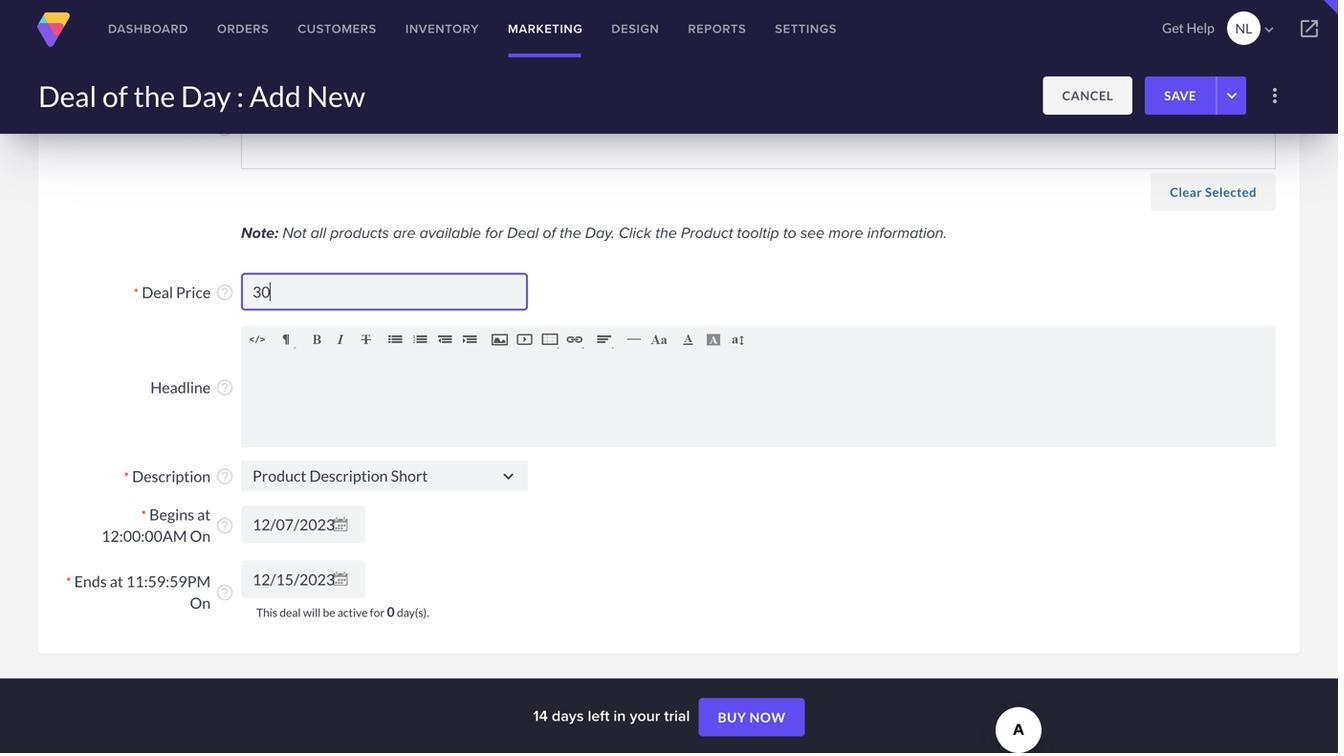 Task type: vqa. For each thing, say whether or not it's contained in the screenshot.
27
no



Task type: locate. For each thing, give the bounding box(es) containing it.
on
[[190, 527, 211, 546], [190, 594, 211, 613]]

None text field
[[241, 461, 528, 491]]

will
[[303, 606, 321, 620]]

deal
[[38, 79, 97, 113], [507, 221, 539, 243], [142, 283, 173, 302]]

1 horizontal spatial of
[[543, 221, 556, 243]]

on down begins
[[190, 527, 211, 546]]

add
[[249, 79, 301, 113]]

deal inside * deal price help_outline
[[142, 283, 173, 302]]

* inside the * product help_outline
[[148, 121, 154, 137]]

all
[[311, 221, 326, 243]]

*
[[148, 121, 154, 137], [134, 285, 139, 301], [124, 469, 129, 486], [141, 508, 146, 524], [66, 575, 71, 591]]

help_outline inside "* ends at 11:59:59pm on help_outline"
[[215, 584, 234, 603]]

this
[[256, 606, 277, 620]]

1 vertical spatial for
[[370, 606, 385, 620]]

* left the ends
[[66, 575, 71, 591]]

of left day.
[[543, 221, 556, 243]]

on down the 11:59:59pm
[[190, 594, 211, 613]]

* deal price help_outline
[[134, 283, 234, 303]]

help_outline right price
[[215, 283, 234, 303]]

help_outline down "day"
[[215, 119, 234, 138]]

* inside * description help_outline
[[124, 469, 129, 486]]

new
[[307, 79, 365, 113]]

clear selected link
[[1151, 173, 1276, 211]]

of inside "note: not all products are available for deal of the day. click the product tooltip to see more information."
[[543, 221, 556, 243]]

* left price
[[134, 285, 139, 301]]

12:00:00am
[[102, 527, 187, 546]]

help_outline
[[215, 119, 234, 138], [215, 283, 234, 303], [215, 378, 234, 398], [215, 468, 234, 487], [215, 517, 234, 536], [215, 584, 234, 603]]

click
[[619, 221, 652, 243]]

sample product down customers on the top of the page
[[301, 76, 410, 94]]

4 help_outline from the top
[[215, 468, 234, 487]]

0 vertical spatial sample product
[[301, 27, 410, 45]]

save link
[[1145, 77, 1216, 115]]

products
[[330, 221, 389, 243]]

on inside begins at 12:00:00am on
[[190, 527, 211, 546]]


[[1298, 17, 1321, 40]]

cancel
[[1062, 88, 1114, 103]]

* description help_outline
[[124, 467, 234, 487]]

1 horizontal spatial at
[[197, 506, 211, 524]]

 link
[[1281, 0, 1338, 57]]

help_outline inside * deal price help_outline
[[215, 283, 234, 303]]

help_outline right headline on the left bottom
[[215, 378, 234, 398]]

product left tooltip
[[681, 221, 733, 243]]

for
[[485, 221, 503, 243], [370, 606, 385, 620]]

* inside "* ends at 11:59:59pm on help_outline"
[[66, 575, 71, 591]]

description
[[132, 467, 211, 486]]

0 vertical spatial of
[[102, 79, 128, 113]]

sample
[[301, 27, 353, 45], [301, 76, 353, 94]]

the
[[134, 79, 175, 113], [560, 221, 581, 243], [656, 221, 677, 243]]

1 vertical spatial sample product
[[301, 76, 410, 94]]

deal inside "note: not all products are available for deal of the day. click the product tooltip to see more information."
[[507, 221, 539, 243]]

1 on from the top
[[190, 527, 211, 546]]

at
[[197, 506, 211, 524], [110, 573, 123, 591]]

1 vertical spatial deal
[[507, 221, 539, 243]]

ends
[[74, 573, 107, 591]]

1 vertical spatial at
[[110, 573, 123, 591]]

help_outline right the 11:59:59pm
[[215, 584, 234, 603]]

2 horizontal spatial deal
[[507, 221, 539, 243]]

get
[[1162, 20, 1184, 36]]

at right the ends
[[110, 573, 123, 591]]

available
[[420, 221, 481, 243]]

product down deal of the day : add new
[[157, 119, 211, 137]]

None text field
[[241, 273, 528, 311]]

tooltip
[[737, 221, 779, 243]]

14 days left in your trial
[[533, 705, 694, 728]]

the left day.
[[560, 221, 581, 243]]

sample product
[[301, 27, 410, 45], [301, 76, 410, 94]]

0 vertical spatial on
[[190, 527, 211, 546]]

price
[[176, 283, 211, 302]]

cancel link
[[1043, 77, 1133, 115]]

see
[[801, 221, 825, 243]]

help_outline inside * description help_outline
[[215, 468, 234, 487]]

1 horizontal spatial the
[[560, 221, 581, 243]]

0 vertical spatial at
[[197, 506, 211, 524]]

headline help_outline
[[150, 378, 234, 398]]

for inside "note: not all products are available for deal of the day. click the product tooltip to see more information."
[[485, 221, 503, 243]]

2 help_outline from the top
[[215, 283, 234, 303]]

trial
[[664, 705, 690, 728]]

buy now
[[718, 710, 786, 726]]

2 vertical spatial deal
[[142, 283, 173, 302]]

the right click
[[656, 221, 677, 243]]

active
[[338, 606, 368, 620]]

* up 12:00:00am
[[141, 508, 146, 524]]

help
[[1187, 20, 1215, 36]]

product inside the * product help_outline
[[157, 119, 211, 137]]

sample up new
[[301, 27, 353, 45]]

day
[[181, 79, 231, 113]]

0 horizontal spatial deal
[[38, 79, 97, 113]]

sample product up new
[[301, 27, 410, 45]]

0 horizontal spatial of
[[102, 79, 128, 113]]

for left 0
[[370, 606, 385, 620]]

1 vertical spatial of
[[543, 221, 556, 243]]

product
[[358, 27, 410, 45], [358, 76, 410, 94], [157, 119, 211, 137], [681, 221, 733, 243]]

* left description
[[124, 469, 129, 486]]

be
[[323, 606, 335, 620]]

help_outline inside the * product help_outline
[[215, 119, 234, 138]]

* for * description help_outline
[[124, 469, 129, 486]]

* for * deal price help_outline
[[134, 285, 139, 301]]

* ends at 11:59:59pm on help_outline
[[66, 573, 234, 613]]

1 help_outline from the top
[[215, 119, 234, 138]]

at right begins
[[197, 506, 211, 524]]

* inside * deal price help_outline
[[134, 285, 139, 301]]


[[498, 467, 519, 487]]

the up the * product help_outline
[[134, 79, 175, 113]]

3 help_outline from the top
[[215, 378, 234, 398]]

not
[[283, 221, 307, 243]]

for right available
[[485, 221, 503, 243]]

sample right "add"
[[301, 76, 353, 94]]

0 vertical spatial for
[[485, 221, 503, 243]]

1 vertical spatial sample
[[301, 76, 353, 94]]

help_outline right begins
[[215, 517, 234, 536]]

buy
[[718, 710, 747, 726]]

get help
[[1162, 20, 1215, 36]]

* down deal of the day : add new
[[148, 121, 154, 137]]

1 vertical spatial on
[[190, 594, 211, 613]]

0 horizontal spatial at
[[110, 573, 123, 591]]

on inside "* ends at 11:59:59pm on help_outline"
[[190, 594, 211, 613]]

0 vertical spatial sample
[[301, 27, 353, 45]]

clear selected
[[1170, 184, 1257, 200]]

are
[[393, 221, 416, 243]]

of
[[102, 79, 128, 113], [543, 221, 556, 243]]

0 vertical spatial deal
[[38, 79, 97, 113]]

of down dashboard 'link'
[[102, 79, 128, 113]]

1 horizontal spatial deal
[[142, 283, 173, 302]]

2 on from the top
[[190, 594, 211, 613]]

1 horizontal spatial for
[[485, 221, 503, 243]]

0 horizontal spatial for
[[370, 606, 385, 620]]

help_outline right description
[[215, 468, 234, 487]]

1 sample product from the top
[[301, 27, 410, 45]]

6 help_outline from the top
[[215, 584, 234, 603]]



Task type: describe. For each thing, give the bounding box(es) containing it.
MM/DD/YYYY text field
[[241, 561, 365, 599]]

marketing
[[508, 20, 583, 38]]

dashboard link
[[94, 0, 203, 57]]

in
[[614, 705, 626, 728]]

* for * ends at 11:59:59pm on help_outline
[[66, 575, 71, 591]]

this deal will be active for 0 day(s).
[[256, 604, 429, 620]]

deal
[[280, 606, 301, 620]]

begins at 12:00:00am on
[[102, 506, 211, 546]]

0 horizontal spatial the
[[134, 79, 175, 113]]

dashboard
[[108, 20, 188, 38]]

deal of the day : add new
[[38, 79, 365, 113]]

inventory
[[406, 20, 479, 38]]

* for * product help_outline
[[148, 121, 154, 137]]

note:
[[241, 221, 279, 244]]

0
[[387, 604, 395, 620]]

2 horizontal spatial the
[[656, 221, 677, 243]]

buy now link
[[699, 699, 805, 737]]

save
[[1165, 88, 1197, 103]]

2 sample from the top
[[301, 76, 353, 94]]

more_vert
[[1264, 84, 1287, 107]]

settings
[[775, 20, 837, 38]]

days
[[552, 705, 584, 728]]

more_vert button
[[1256, 77, 1294, 115]]

nl 
[[1236, 20, 1278, 38]]

to
[[783, 221, 797, 243]]

begins
[[149, 506, 194, 524]]

:
[[237, 79, 244, 113]]

day.
[[585, 221, 615, 243]]

11:59:59pm
[[126, 573, 211, 591]]

headline
[[150, 378, 211, 397]]

1 sample from the top
[[301, 27, 353, 45]]

now
[[750, 710, 786, 726]]

selected
[[1205, 184, 1257, 200]]

day(s).
[[397, 606, 429, 620]]

more
[[829, 221, 864, 243]]

at inside "* ends at 11:59:59pm on help_outline"
[[110, 573, 123, 591]]

5 help_outline from the top
[[215, 517, 234, 536]]

left
[[588, 705, 610, 728]]

information.
[[868, 221, 947, 243]]

2 sample product from the top
[[301, 76, 410, 94]]

for inside this deal will be active for 0 day(s).
[[370, 606, 385, 620]]

nl
[[1236, 20, 1253, 36]]

orders
[[217, 20, 269, 38]]

customers
[[298, 20, 377, 38]]

* for *
[[141, 508, 146, 524]]

MM/DD/YYYY text field
[[241, 506, 365, 544]]

product down customers on the top of the page
[[358, 76, 410, 94]]

product up new
[[358, 27, 410, 45]]

design
[[612, 20, 660, 38]]

help_outline inside headline help_outline
[[215, 378, 234, 398]]

14
[[533, 705, 548, 728]]


[[1261, 21, 1278, 38]]

* product help_outline
[[148, 119, 234, 138]]

your
[[630, 705, 660, 728]]

at inside begins at 12:00:00am on
[[197, 506, 211, 524]]

clear
[[1170, 184, 1203, 200]]

product inside "note: not all products are available for deal of the day. click the product tooltip to see more information."
[[681, 221, 733, 243]]

reports
[[688, 20, 746, 38]]

note: not all products are available for deal of the day. click the product tooltip to see more information.
[[241, 221, 947, 244]]



